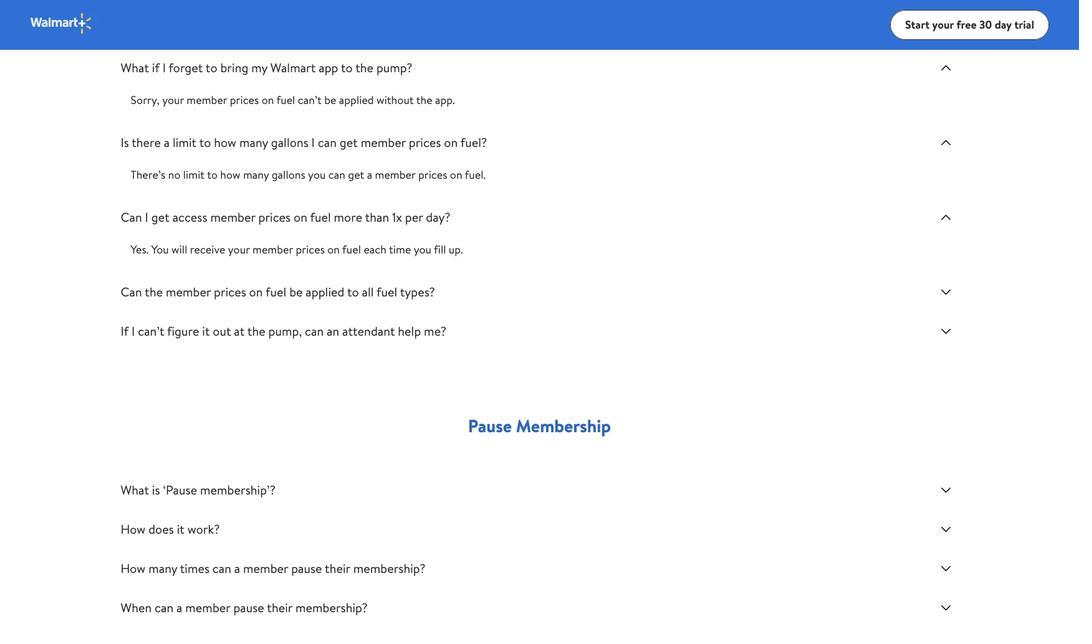 Task type: locate. For each thing, give the bounding box(es) containing it.
limit up the "no"
[[173, 134, 197, 151]]

0 vertical spatial can
[[121, 209, 142, 226]]

get left access
[[151, 209, 169, 226]]

member up figure
[[166, 284, 211, 301]]

many
[[239, 134, 268, 151], [243, 167, 269, 183], [149, 561, 177, 577]]

how up "when" on the left bottom of the page
[[121, 561, 146, 577]]

start your free 30 day trial button
[[890, 10, 1049, 40]]

what
[[121, 59, 149, 76], [121, 482, 149, 499]]

is
[[152, 482, 160, 499]]

can
[[318, 134, 337, 151], [328, 167, 345, 183], [305, 323, 324, 340], [213, 561, 231, 577], [155, 600, 174, 617]]

0 vertical spatial it
[[202, 323, 210, 340]]

0 horizontal spatial your
[[162, 92, 184, 108]]

1 vertical spatial can't
[[138, 323, 164, 340]]

can't
[[298, 92, 322, 108], [138, 323, 164, 340]]

the left app. on the left top of page
[[416, 92, 433, 108]]

1 vertical spatial can
[[121, 284, 142, 301]]

fuel left each
[[342, 242, 361, 258]]

how left does
[[121, 521, 146, 538]]

your right receive
[[228, 242, 250, 258]]

if i can't figure it out at the pump, can an attendant help me?
[[121, 323, 447, 340]]

without
[[377, 92, 414, 108]]

1 horizontal spatial you
[[414, 242, 431, 258]]

your
[[932, 17, 954, 32], [162, 92, 184, 108], [228, 242, 250, 258]]

1 horizontal spatial pause
[[291, 561, 322, 577]]

can't down walmart
[[298, 92, 322, 108]]

if
[[152, 59, 160, 76]]

to left all
[[347, 284, 359, 301]]

1 vertical spatial it
[[177, 521, 185, 538]]

1 vertical spatial your
[[162, 92, 184, 108]]

fill
[[434, 242, 446, 258]]

there's no limit to how many gallons you can get a member prices on fuel.
[[131, 167, 486, 183]]

than
[[365, 209, 389, 226]]

2 what from the top
[[121, 482, 149, 499]]

on left fuel?
[[444, 134, 458, 151]]

trial
[[1015, 17, 1034, 32]]

2 how from the top
[[121, 561, 146, 577]]

0 vertical spatial gallons
[[271, 134, 309, 151]]

2 vertical spatial your
[[228, 242, 250, 258]]

membership'?
[[200, 482, 276, 499]]

member up receive
[[210, 209, 255, 226]]

your right "sorry,"
[[162, 92, 184, 108]]

0 horizontal spatial pause
[[233, 600, 264, 617]]

0 vertical spatial can't
[[298, 92, 322, 108]]

applied up an
[[306, 284, 344, 301]]

your inside "start your free 30 day trial" button
[[932, 17, 954, 32]]

how for how does it work?
[[121, 521, 146, 538]]

a down times
[[177, 600, 182, 617]]

when can a member pause their membership?
[[121, 600, 368, 617]]

i
[[163, 59, 166, 76], [312, 134, 315, 151], [145, 209, 148, 226], [132, 323, 135, 340]]

work?
[[188, 521, 220, 538]]

can up if on the left of page
[[121, 284, 142, 301]]

member up when can a member pause their membership?
[[243, 561, 288, 577]]

be
[[324, 92, 336, 108], [289, 284, 303, 301]]

i up 'yes.'
[[145, 209, 148, 226]]

fuel down walmart
[[276, 92, 295, 108]]

a up than
[[367, 167, 372, 183]]

what left is
[[121, 482, 149, 499]]

on up if i can't figure it out at the pump, can an attendant help me?
[[249, 284, 263, 301]]

1 vertical spatial pause
[[233, 600, 264, 617]]

1 vertical spatial many
[[243, 167, 269, 183]]

receive
[[190, 242, 225, 258]]

1 horizontal spatial can't
[[298, 92, 322, 108]]

how
[[121, 521, 146, 538], [121, 561, 146, 577]]

their
[[325, 561, 350, 577], [267, 600, 292, 617]]

can right times
[[213, 561, 231, 577]]

1 horizontal spatial their
[[325, 561, 350, 577]]

can up there's no limit to how many gallons you can get a member prices on fuel. at top left
[[318, 134, 337, 151]]

sorry, your member prices on fuel can't be applied without the app.
[[131, 92, 455, 108]]

1 vertical spatial what
[[121, 482, 149, 499]]

can up 'yes.'
[[121, 209, 142, 226]]

what left if
[[121, 59, 149, 76]]

walmart
[[271, 59, 316, 76]]

can the member prices on fuel be applied to all fuel types? image
[[939, 285, 954, 300]]

day
[[995, 17, 1012, 32]]

many left times
[[149, 561, 177, 577]]

1 can from the top
[[121, 209, 142, 226]]

many down sorry, your member prices on fuel can't be applied without the app.
[[239, 134, 268, 151]]

gallons
[[271, 134, 309, 151], [272, 167, 305, 183]]

each
[[364, 242, 387, 258]]

limit right the "no"
[[183, 167, 205, 183]]

yes.
[[131, 242, 149, 258]]

1 how from the top
[[121, 521, 146, 538]]

w+ image
[[30, 12, 93, 35]]

on
[[262, 92, 274, 108], [444, 134, 458, 151], [450, 167, 462, 183], [294, 209, 307, 226], [328, 242, 340, 258], [249, 284, 263, 301]]

you left fill
[[414, 242, 431, 258]]

member
[[187, 92, 227, 108], [361, 134, 406, 151], [375, 167, 416, 183], [210, 209, 255, 226], [253, 242, 293, 258], [166, 284, 211, 301], [243, 561, 288, 577], [185, 600, 230, 617]]

app
[[319, 59, 338, 76]]

an
[[327, 323, 339, 340]]

0 vertical spatial membership?
[[353, 561, 426, 577]]

it
[[202, 323, 210, 340], [177, 521, 185, 538]]

it left out
[[202, 323, 210, 340]]

is there a limit to how many gallons i can get member prices on fuel? image
[[939, 135, 954, 150]]

can't right if on the left of page
[[138, 323, 164, 340]]

i up there's no limit to how many gallons you can get a member prices on fuel. at top left
[[312, 134, 315, 151]]

what is 'pause membership'?
[[121, 482, 276, 499]]

be down the 'app'
[[324, 92, 336, 108]]

gallons up there's no limit to how many gallons you can get a member prices on fuel. at top left
[[271, 134, 309, 151]]

member down without
[[361, 134, 406, 151]]

the
[[356, 59, 374, 76], [416, 92, 433, 108], [145, 284, 163, 301], [247, 323, 265, 340]]

at
[[234, 323, 245, 340]]

be up 'pump,'
[[289, 284, 303, 301]]

start
[[905, 17, 930, 32]]

gallons down "is there a limit to how many gallons i can get member prices on fuel?"
[[272, 167, 305, 183]]

0 vertical spatial limit
[[173, 134, 197, 151]]

limit
[[173, 134, 197, 151], [183, 167, 205, 183]]

your left free on the right of the page
[[932, 17, 954, 32]]

'pause
[[163, 482, 197, 499]]

does
[[149, 521, 174, 538]]

you down "is there a limit to how many gallons i can get member prices on fuel?"
[[308, 167, 326, 183]]

access
[[172, 209, 207, 226]]

1 vertical spatial gallons
[[272, 167, 305, 183]]

0 vertical spatial how
[[121, 521, 146, 538]]

membership?
[[353, 561, 426, 577], [295, 600, 368, 617]]

can i get access member prices on fuel more than 1x per day? image
[[939, 210, 954, 225]]

0 vertical spatial what
[[121, 59, 149, 76]]

to right the "no"
[[207, 167, 218, 183]]

me?
[[424, 323, 447, 340]]

0 horizontal spatial can't
[[138, 323, 164, 340]]

prices down the can i get access member prices on fuel more than 1x per day?
[[296, 242, 325, 258]]

types?
[[400, 284, 435, 301]]

up.
[[449, 242, 463, 258]]

you
[[308, 167, 326, 183], [414, 242, 431, 258]]

applied left without
[[339, 92, 374, 108]]

it right does
[[177, 521, 185, 538]]

1 horizontal spatial be
[[324, 92, 336, 108]]

there
[[132, 134, 161, 151]]

how for how many times can a member pause their membership?
[[121, 561, 146, 577]]

how
[[214, 134, 236, 151], [220, 167, 240, 183]]

0 vertical spatial how
[[214, 134, 236, 151]]

1 horizontal spatial your
[[228, 242, 250, 258]]

is there a limit to how many gallons i can get member prices on fuel?
[[121, 134, 487, 151]]

applied
[[339, 92, 374, 108], [306, 284, 344, 301]]

get
[[340, 134, 358, 151], [348, 167, 364, 183], [151, 209, 169, 226]]

pump,
[[268, 323, 302, 340]]

prices down app. on the left top of page
[[409, 134, 441, 151]]

sorry,
[[131, 92, 160, 108]]

can for can i get access member prices on fuel more than 1x per day?
[[121, 209, 142, 226]]

get up more
[[348, 167, 364, 183]]

0 horizontal spatial their
[[267, 600, 292, 617]]

can
[[121, 209, 142, 226], [121, 284, 142, 301]]

to
[[206, 59, 217, 76], [341, 59, 353, 76], [199, 134, 211, 151], [207, 167, 218, 183], [347, 284, 359, 301]]

get up there's no limit to how many gallons you can get a member prices on fuel. at top left
[[340, 134, 358, 151]]

a
[[164, 134, 170, 151], [367, 167, 372, 183], [234, 561, 240, 577], [177, 600, 182, 617]]

pause
[[291, 561, 322, 577], [233, 600, 264, 617]]

yes. you will receive your member prices on fuel each time you fill up.
[[131, 242, 463, 258]]

i right if
[[163, 59, 166, 76]]

1 vertical spatial how
[[121, 561, 146, 577]]

2 horizontal spatial your
[[932, 17, 954, 32]]

1 vertical spatial their
[[267, 600, 292, 617]]

to right there
[[199, 134, 211, 151]]

start your free 30 day trial
[[905, 17, 1034, 32]]

1 vertical spatial applied
[[306, 284, 344, 301]]

on down more
[[328, 242, 340, 258]]

0 horizontal spatial be
[[289, 284, 303, 301]]

to right the 'app'
[[341, 59, 353, 76]]

a up when can a member pause their membership?
[[234, 561, 240, 577]]

fuel
[[276, 92, 295, 108], [310, 209, 331, 226], [342, 242, 361, 258], [266, 284, 286, 301], [377, 284, 397, 301]]

0 vertical spatial you
[[308, 167, 326, 183]]

member down forget
[[187, 92, 227, 108]]

many up the can i get access member prices on fuel more than 1x per day?
[[243, 167, 269, 183]]

1 what from the top
[[121, 59, 149, 76]]

1 vertical spatial how
[[220, 167, 240, 183]]

prices
[[230, 92, 259, 108], [409, 134, 441, 151], [418, 167, 447, 183], [258, 209, 291, 226], [296, 242, 325, 258], [214, 284, 246, 301]]

what if i forget to bring my walmart app to the pump? image
[[939, 60, 954, 75]]

2 can from the top
[[121, 284, 142, 301]]

0 vertical spatial your
[[932, 17, 954, 32]]

on left fuel.
[[450, 167, 462, 183]]



Task type: vqa. For each thing, say whether or not it's contained in the screenshot.
"How many times can a member pause their membership?"
yes



Task type: describe. For each thing, give the bounding box(es) containing it.
member up 1x
[[375, 167, 416, 183]]

can for can the member prices on fuel be applied to all fuel types?
[[121, 284, 142, 301]]

no
[[168, 167, 180, 183]]

2 vertical spatial get
[[151, 209, 169, 226]]

0 vertical spatial their
[[325, 561, 350, 577]]

if i can't figure it out at the pump, can an attendant help me? image
[[939, 324, 954, 339]]

when
[[121, 600, 152, 617]]

how many times can a member pause their membership? image
[[939, 562, 954, 577]]

forget
[[169, 59, 203, 76]]

pause
[[468, 414, 512, 438]]

0 horizontal spatial you
[[308, 167, 326, 183]]

day?
[[426, 209, 451, 226]]

if
[[121, 323, 129, 340]]

i right if on the left of page
[[132, 323, 135, 340]]

0 vertical spatial get
[[340, 134, 358, 151]]

fuel.
[[465, 167, 486, 183]]

to left 'bring'
[[206, 59, 217, 76]]

app.
[[435, 92, 455, 108]]

0 vertical spatial be
[[324, 92, 336, 108]]

what for what is 'pause membership'?
[[121, 482, 149, 499]]

all
[[362, 284, 374, 301]]

your for start
[[932, 17, 954, 32]]

can left an
[[305, 323, 324, 340]]

free
[[957, 17, 977, 32]]

1 vertical spatial you
[[414, 242, 431, 258]]

how many times can a member pause their membership?
[[121, 561, 426, 577]]

time
[[389, 242, 411, 258]]

pump?
[[377, 59, 413, 76]]

prices up out
[[214, 284, 246, 301]]

fuel right all
[[377, 284, 397, 301]]

0 vertical spatial many
[[239, 134, 268, 151]]

how does it work?
[[121, 521, 220, 538]]

1 horizontal spatial it
[[202, 323, 210, 340]]

0 vertical spatial applied
[[339, 92, 374, 108]]

per
[[405, 209, 423, 226]]

the right at
[[247, 323, 265, 340]]

prices down 'bring'
[[230, 92, 259, 108]]

what is 'pause membership'? image
[[939, 483, 954, 498]]

there's
[[131, 167, 165, 183]]

what for what if i forget to bring my walmart app to the pump?
[[121, 59, 149, 76]]

1 vertical spatial get
[[348, 167, 364, 183]]

your for sorry,
[[162, 92, 184, 108]]

1 vertical spatial limit
[[183, 167, 205, 183]]

fuel?
[[461, 134, 487, 151]]

on down what if i forget to bring my walmart app to the pump?
[[262, 92, 274, 108]]

1 vertical spatial be
[[289, 284, 303, 301]]

prices up yes. you will receive your member prices on fuel each time you fill up. on the left of page
[[258, 209, 291, 226]]

attendant
[[342, 323, 395, 340]]

the down 'you'
[[145, 284, 163, 301]]

2 vertical spatial many
[[149, 561, 177, 577]]

fuel left more
[[310, 209, 331, 226]]

30
[[980, 17, 992, 32]]

help
[[398, 323, 421, 340]]

what if i forget to bring my walmart app to the pump?
[[121, 59, 413, 76]]

how does it work? image
[[939, 523, 954, 537]]

membership
[[516, 414, 611, 438]]

bring
[[220, 59, 248, 76]]

can i get access member prices on fuel more than 1x per day?
[[121, 209, 451, 226]]

can the member prices on fuel be applied to all fuel types?
[[121, 284, 435, 301]]

can up more
[[328, 167, 345, 183]]

1 vertical spatial membership?
[[295, 600, 368, 617]]

is
[[121, 134, 129, 151]]

more
[[334, 209, 362, 226]]

1x
[[392, 209, 402, 226]]

member down the can i get access member prices on fuel more than 1x per day?
[[253, 242, 293, 258]]

member down times
[[185, 600, 230, 617]]

0 vertical spatial pause
[[291, 561, 322, 577]]

on up yes. you will receive your member prices on fuel each time you fill up. on the left of page
[[294, 209, 307, 226]]

can right "when" on the left bottom of the page
[[155, 600, 174, 617]]

0 horizontal spatial it
[[177, 521, 185, 538]]

fuel up if i can't figure it out at the pump, can an attendant help me?
[[266, 284, 286, 301]]

when can a member pause their membership? image
[[939, 601, 954, 616]]

figure
[[167, 323, 199, 340]]

a right there
[[164, 134, 170, 151]]

will
[[171, 242, 187, 258]]

out
[[213, 323, 231, 340]]

pause membership
[[468, 414, 611, 438]]

you
[[151, 242, 169, 258]]

prices left fuel.
[[418, 167, 447, 183]]

my
[[251, 59, 268, 76]]

the left pump?
[[356, 59, 374, 76]]

times
[[180, 561, 210, 577]]



